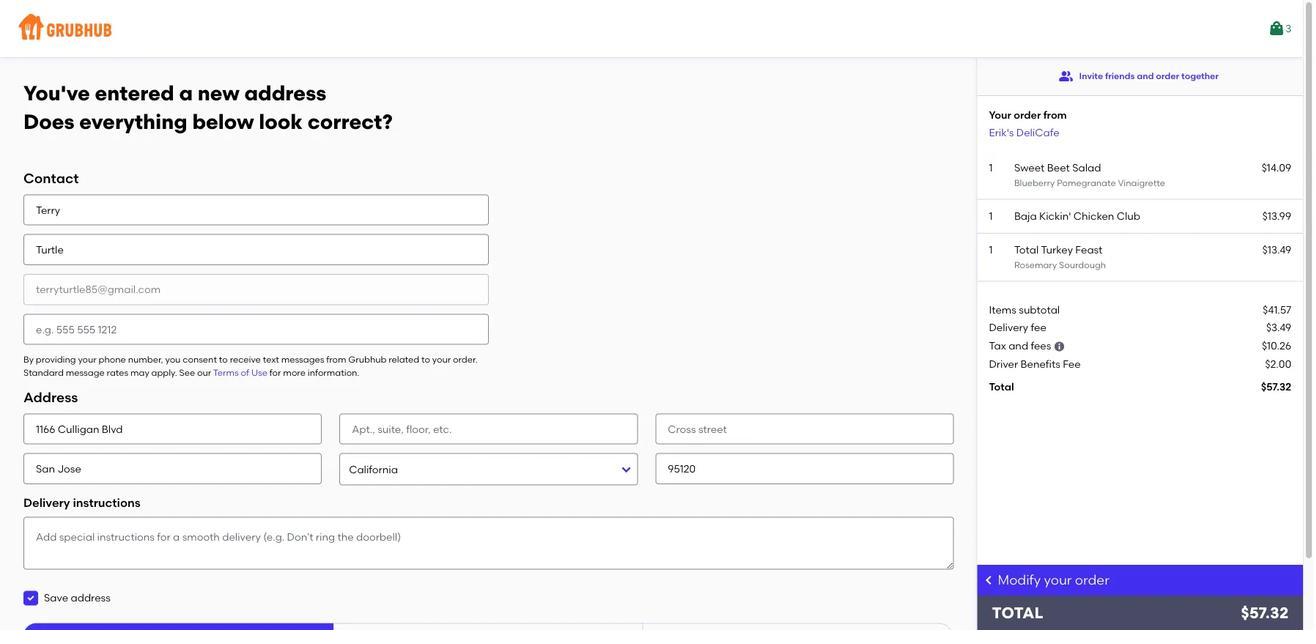Task type: locate. For each thing, give the bounding box(es) containing it.
main navigation navigation
[[0, 0, 1304, 57]]

beet
[[1047, 162, 1070, 174]]

delivery down the items
[[989, 321, 1029, 334]]

1 down erik's
[[989, 162, 993, 174]]

svg image left the save
[[26, 594, 35, 603]]

1 vertical spatial order
[[1014, 109, 1041, 121]]

0 vertical spatial 1
[[989, 162, 993, 174]]

order
[[1156, 71, 1180, 81], [1014, 109, 1041, 121], [1075, 573, 1110, 588]]

order inside your order from erik's delicafe
[[1014, 109, 1041, 121]]

baja
[[1015, 210, 1037, 222]]

and right friends
[[1137, 71, 1154, 81]]

consent
[[183, 355, 217, 365]]

benefits
[[1021, 358, 1061, 370]]

1 horizontal spatial delivery
[[989, 321, 1029, 334]]

tax and fees
[[989, 340, 1052, 352]]

sweet beet salad
[[1015, 162, 1102, 174]]

invite friends and order together
[[1080, 71, 1219, 81]]

1 1 from the top
[[989, 162, 993, 174]]

tax
[[989, 340, 1006, 352]]

Zip text field
[[656, 454, 954, 485]]

phone
[[99, 355, 126, 365]]

1 up the items
[[989, 244, 993, 256]]

to
[[219, 355, 228, 365], [422, 355, 430, 365]]

modify your order
[[998, 573, 1110, 588]]

1 horizontal spatial address
[[244, 81, 326, 106]]

3 1 from the top
[[989, 244, 993, 256]]

your right modify at the bottom of page
[[1044, 573, 1072, 588]]

blueberry
[[1015, 178, 1055, 189]]

$41.57
[[1263, 303, 1292, 316]]

$3.49
[[1267, 321, 1292, 334]]

svg image
[[984, 575, 995, 586]]

your
[[78, 355, 97, 365], [432, 355, 451, 365], [1044, 573, 1072, 588]]

1 for total turkey feast
[[989, 244, 993, 256]]

1 vertical spatial from
[[326, 355, 346, 365]]

1 horizontal spatial to
[[422, 355, 430, 365]]

address
[[244, 81, 326, 106], [71, 592, 111, 605]]

0 horizontal spatial your
[[78, 355, 97, 365]]

2 to from the left
[[422, 355, 430, 365]]

1 left the baja
[[989, 210, 993, 222]]

0 vertical spatial and
[[1137, 71, 1154, 81]]

Address 2 text field
[[340, 414, 638, 445]]

delivery instructions
[[23, 496, 141, 510]]

order.
[[453, 355, 478, 365]]

1 vertical spatial address
[[71, 592, 111, 605]]

erik's delicafe link
[[989, 126, 1060, 139]]

people icon image
[[1059, 69, 1074, 84]]

1 vertical spatial $57.32
[[1241, 604, 1289, 623]]

1
[[989, 162, 993, 174], [989, 210, 993, 222], [989, 244, 993, 256]]

total down modify at the bottom of page
[[992, 604, 1044, 623]]

svg image
[[1054, 341, 1066, 353], [26, 594, 35, 603]]

feast
[[1076, 244, 1103, 256]]

0 vertical spatial from
[[1044, 109, 1067, 121]]

modify
[[998, 573, 1041, 588]]

0 vertical spatial svg image
[[1054, 341, 1066, 353]]

2 horizontal spatial order
[[1156, 71, 1180, 81]]

2 vertical spatial 1
[[989, 244, 993, 256]]

1 vertical spatial delivery
[[23, 496, 70, 510]]

messages
[[281, 355, 324, 365]]

from inside your order from erik's delicafe
[[1044, 109, 1067, 121]]

rates
[[107, 367, 128, 378]]

total
[[1015, 244, 1039, 256], [989, 381, 1014, 393], [992, 604, 1044, 623]]

subtotal
[[1019, 303, 1060, 316]]

address right the save
[[71, 592, 111, 605]]

message
[[66, 367, 105, 378]]

total turkey feast
[[1015, 244, 1103, 256]]

salad
[[1073, 162, 1102, 174]]

total down driver
[[989, 381, 1014, 393]]

rosemary
[[1015, 260, 1057, 271]]

0 vertical spatial order
[[1156, 71, 1180, 81]]

svg image right fees
[[1054, 341, 1066, 353]]

your left the order.
[[432, 355, 451, 365]]

delivery left instructions
[[23, 496, 70, 510]]

0 vertical spatial delivery
[[989, 321, 1029, 334]]

0 horizontal spatial from
[[326, 355, 346, 365]]

0 horizontal spatial order
[[1014, 109, 1041, 121]]

by
[[23, 355, 34, 365]]

below
[[192, 109, 254, 134]]

1 horizontal spatial and
[[1137, 71, 1154, 81]]

1 horizontal spatial from
[[1044, 109, 1067, 121]]

0 vertical spatial address
[[244, 81, 326, 106]]

to up the terms
[[219, 355, 228, 365]]

fee
[[1063, 358, 1081, 370]]

order right modify at the bottom of page
[[1075, 573, 1110, 588]]

friends
[[1106, 71, 1135, 81]]

order inside invite friends and order together button
[[1156, 71, 1180, 81]]

0 horizontal spatial to
[[219, 355, 228, 365]]

from up delicafe
[[1044, 109, 1067, 121]]

to right related at the bottom left of the page
[[422, 355, 430, 365]]

correct?
[[308, 109, 393, 134]]

0 horizontal spatial svg image
[[26, 594, 35, 603]]

total up rosemary
[[1015, 244, 1039, 256]]

items subtotal
[[989, 303, 1060, 316]]

a
[[179, 81, 193, 106]]

0 horizontal spatial address
[[71, 592, 111, 605]]

use
[[251, 367, 267, 378]]

2 1 from the top
[[989, 210, 993, 222]]

and down 'delivery fee'
[[1009, 340, 1029, 352]]

0 horizontal spatial and
[[1009, 340, 1029, 352]]

from up information.
[[326, 355, 346, 365]]

address up look
[[244, 81, 326, 106]]

text
[[263, 355, 279, 365]]

1 horizontal spatial order
[[1075, 573, 1110, 588]]

and
[[1137, 71, 1154, 81], [1009, 340, 1029, 352]]

new
[[198, 81, 240, 106]]

driver benefits fee
[[989, 358, 1081, 370]]

vinaigrette
[[1118, 178, 1166, 189]]

your up message in the bottom left of the page
[[78, 355, 97, 365]]

1 vertical spatial and
[[1009, 340, 1029, 352]]

0 horizontal spatial delivery
[[23, 496, 70, 510]]

standard
[[23, 367, 64, 378]]

delivery
[[989, 321, 1029, 334], [23, 496, 70, 510]]

delivery fee
[[989, 321, 1047, 334]]

order left together
[[1156, 71, 1180, 81]]

City text field
[[23, 454, 322, 485]]

from
[[1044, 109, 1067, 121], [326, 355, 346, 365]]

terms of use for more information.
[[213, 367, 360, 378]]

information.
[[308, 367, 360, 378]]

1 vertical spatial 1
[[989, 210, 993, 222]]

$57.32
[[1261, 381, 1292, 393], [1241, 604, 1289, 623]]

of
[[241, 367, 249, 378]]

$14.09
[[1262, 162, 1292, 174]]

1 vertical spatial svg image
[[26, 594, 35, 603]]

order up erik's delicafe link
[[1014, 109, 1041, 121]]

turkey
[[1041, 244, 1073, 256]]



Task type: describe. For each thing, give the bounding box(es) containing it.
does
[[23, 109, 75, 134]]

1 horizontal spatial svg image
[[1054, 341, 1066, 353]]

1 vertical spatial total
[[989, 381, 1014, 393]]

Cross street text field
[[656, 414, 954, 445]]

contact
[[23, 170, 79, 186]]

by providing your phone number, you consent to receive text messages from grubhub related to your order. standard message rates may apply. see our
[[23, 355, 478, 378]]

Address 1 text field
[[23, 414, 322, 445]]

3 button
[[1268, 15, 1292, 42]]

entered
[[95, 81, 174, 106]]

everything
[[79, 109, 187, 134]]

delivery for delivery fee
[[989, 321, 1029, 334]]

fees
[[1031, 340, 1052, 352]]

from inside by providing your phone number, you consent to receive text messages from grubhub related to your order. standard message rates may apply. see our
[[326, 355, 346, 365]]

you've entered a new address does everything below look correct?
[[23, 81, 393, 134]]

address
[[23, 389, 78, 405]]

your
[[989, 109, 1012, 121]]

Phone telephone field
[[23, 314, 489, 345]]

you've
[[23, 81, 90, 106]]

sourdough
[[1059, 260, 1106, 271]]

1 for baja kickin' chicken club
[[989, 210, 993, 222]]

kickin'
[[1040, 210, 1071, 222]]

$13.99
[[1263, 210, 1292, 222]]

invite friends and order together button
[[1059, 63, 1219, 89]]

more
[[283, 367, 306, 378]]

related
[[389, 355, 419, 365]]

$10.26
[[1262, 340, 1292, 352]]

terms of use link
[[213, 367, 267, 378]]

grubhub
[[348, 355, 387, 365]]

items
[[989, 303, 1017, 316]]

address inside you've entered a new address does everything below look correct?
[[244, 81, 326, 106]]

$13.49
[[1263, 244, 1292, 256]]

sweet
[[1015, 162, 1045, 174]]

0 vertical spatial $57.32
[[1261, 381, 1292, 393]]

instructions
[[73, 496, 141, 510]]

2 horizontal spatial your
[[1044, 573, 1072, 588]]

Delivery instructions text field
[[23, 517, 954, 570]]

number,
[[128, 355, 163, 365]]

Email email field
[[23, 274, 489, 305]]

your order from erik's delicafe
[[989, 109, 1067, 139]]

$2.00
[[1266, 358, 1292, 370]]

Last name text field
[[23, 234, 489, 265]]

fee
[[1031, 321, 1047, 334]]

club
[[1117, 210, 1141, 222]]

delivery for delivery instructions
[[23, 496, 70, 510]]

receive
[[230, 355, 261, 365]]

for
[[270, 367, 281, 378]]

terms
[[213, 367, 239, 378]]

2 vertical spatial order
[[1075, 573, 1110, 588]]

apply.
[[151, 367, 177, 378]]

1 to from the left
[[219, 355, 228, 365]]

$13.49 rosemary sourdough
[[1015, 244, 1292, 271]]

our
[[197, 367, 211, 378]]

$14.09 blueberry pomegranate vinaigrette
[[1015, 162, 1292, 189]]

1 for sweet beet salad
[[989, 162, 993, 174]]

may
[[130, 367, 149, 378]]

3
[[1286, 22, 1292, 35]]

0 vertical spatial total
[[1015, 244, 1039, 256]]

look
[[259, 109, 303, 134]]

save
[[44, 592, 68, 605]]

and inside button
[[1137, 71, 1154, 81]]

invite
[[1080, 71, 1103, 81]]

delicafe
[[1017, 126, 1060, 139]]

pomegranate
[[1057, 178, 1116, 189]]

baja kickin' chicken club
[[1015, 210, 1141, 222]]

providing
[[36, 355, 76, 365]]

you
[[165, 355, 181, 365]]

see
[[179, 367, 195, 378]]

chicken
[[1074, 210, 1115, 222]]

First name text field
[[23, 195, 489, 226]]

2 vertical spatial total
[[992, 604, 1044, 623]]

together
[[1182, 71, 1219, 81]]

save address
[[44, 592, 111, 605]]

driver
[[989, 358, 1018, 370]]

erik's
[[989, 126, 1014, 139]]

1 horizontal spatial your
[[432, 355, 451, 365]]



Task type: vqa. For each thing, say whether or not it's contained in the screenshot.
a
yes



